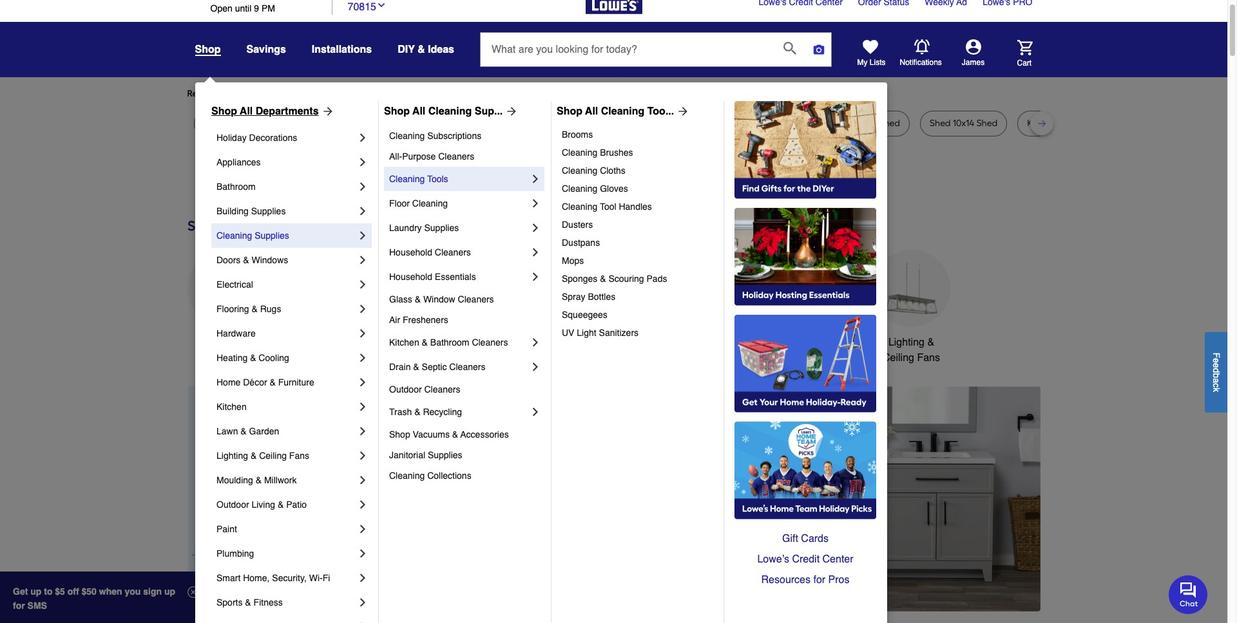 Task type: locate. For each thing, give the bounding box(es) containing it.
1 horizontal spatial home
[[815, 337, 843, 349]]

1 shed from the left
[[757, 118, 778, 129]]

recommended searches for you heading
[[187, 88, 1040, 101]]

1 shop from the left
[[211, 106, 237, 117]]

2 vertical spatial outdoor
[[217, 500, 249, 510]]

appliances inside button
[[201, 337, 251, 349]]

1 horizontal spatial up
[[164, 587, 175, 597]]

1 horizontal spatial kitchen
[[389, 338, 419, 348]]

smart home
[[785, 337, 843, 349]]

chevron right image for household essentials
[[529, 271, 542, 284]]

0 horizontal spatial you
[[305, 88, 320, 99]]

cleaning down all-
[[389, 174, 425, 184]]

hardware
[[217, 329, 256, 339]]

tools inside outdoor tools & equipment
[[621, 337, 645, 349]]

decorations inside holiday decorations "link"
[[249, 133, 297, 143]]

floor cleaning link
[[389, 191, 529, 216]]

0 vertical spatial ceiling
[[883, 352, 914, 364]]

e up d at the right bottom
[[1212, 358, 1222, 363]]

you for recommended searches for you
[[305, 88, 320, 99]]

chevron right image for appliances
[[356, 156, 369, 169]]

trash & recycling link
[[389, 400, 529, 425]]

household
[[389, 247, 432, 258], [389, 272, 432, 282]]

1 horizontal spatial shop
[[389, 430, 410, 440]]

chevron right image for home décor & furniture
[[356, 376, 369, 389]]

chevron right image
[[356, 131, 369, 144], [356, 156, 369, 169], [529, 197, 542, 210], [529, 246, 542, 259], [356, 254, 369, 267], [529, 271, 542, 284], [356, 327, 369, 340], [529, 336, 542, 349], [356, 425, 369, 438], [356, 450, 369, 463], [356, 474, 369, 487], [356, 523, 369, 536], [356, 548, 369, 561], [356, 572, 369, 585], [356, 621, 369, 624]]

you up shop all cleaning sup...
[[419, 88, 434, 99]]

1 vertical spatial smart
[[217, 574, 241, 584]]

1 arrow right image from the left
[[319, 105, 334, 118]]

ceiling
[[883, 352, 914, 364], [259, 451, 287, 461]]

air fresheners
[[389, 315, 448, 325]]

1 vertical spatial lighting
[[217, 451, 248, 461]]

lowe's wishes you and your family a happy hanukkah. image
[[187, 170, 1040, 202]]

all for shop all cleaning sup...
[[413, 106, 426, 117]]

cleaning down door in the top of the page
[[389, 131, 425, 141]]

you left more
[[305, 88, 320, 99]]

None search field
[[480, 32, 832, 79]]

1 horizontal spatial decorations
[[394, 352, 449, 364]]

1 horizontal spatial smart
[[785, 337, 812, 349]]

0 horizontal spatial lighting & ceiling fans
[[217, 451, 309, 461]]

shop up door in the top of the page
[[384, 106, 410, 117]]

0 horizontal spatial smart
[[217, 574, 241, 584]]

chevron right image for doors & windows
[[356, 254, 369, 267]]

door interior
[[399, 118, 450, 129]]

outdoor cleaners link
[[389, 380, 542, 400]]

1 vertical spatial fans
[[289, 451, 309, 461]]

2 arrow right image from the left
[[503, 105, 518, 118]]

spray bottles
[[562, 292, 616, 302]]

all up door interior
[[413, 106, 426, 117]]

household up the glass
[[389, 272, 432, 282]]

household for household essentials
[[389, 272, 432, 282]]

scroll to item #3 image
[[724, 589, 755, 594]]

0 vertical spatial lighting & ceiling fans
[[883, 337, 940, 364]]

household cleaners
[[389, 247, 471, 258]]

2 household from the top
[[389, 272, 432, 282]]

arrow right image inside shop all departments link
[[319, 105, 334, 118]]

chevron right image for cleaning supplies
[[356, 229, 369, 242]]

gloves
[[600, 184, 628, 194]]

shop up lawn mower
[[211, 106, 237, 117]]

too...
[[647, 106, 674, 117]]

2 shed from the left
[[879, 118, 900, 129]]

cleaners down subscriptions
[[438, 151, 474, 162]]

0 vertical spatial lighting
[[889, 337, 925, 349]]

for inside more suggestions for you link
[[405, 88, 417, 99]]

shop all departments link
[[211, 104, 334, 119]]

tools up equipment
[[621, 337, 645, 349]]

electrical
[[217, 280, 253, 290]]

decorations down peel
[[249, 133, 297, 143]]

kitchen inside button
[[483, 337, 517, 349]]

all up brooms
[[585, 106, 598, 117]]

supplies for cleaning supplies
[[255, 231, 289, 241]]

outdoor for outdoor living & patio
[[217, 500, 249, 510]]

lowe's home improvement notification center image
[[914, 39, 930, 55]]

outdoor inside the outdoor cleaners link
[[389, 385, 422, 395]]

bathroom inside button
[[693, 337, 738, 349]]

0 horizontal spatial tools
[[427, 174, 448, 184]]

arrow right image left "board"
[[674, 105, 690, 118]]

& for doors & windows link
[[243, 255, 249, 266]]

outdoor inside outdoor tools & equipment
[[581, 337, 618, 349]]

1 you from the left
[[305, 88, 320, 99]]

cleaning for cleaning subscriptions
[[389, 131, 425, 141]]

up left the 'to' in the left bottom of the page
[[30, 587, 41, 597]]

2 shop from the left
[[384, 106, 410, 117]]

savings
[[246, 44, 286, 55]]

décor
[[243, 378, 267, 388]]

1 vertical spatial appliances
[[201, 337, 251, 349]]

arrow right image for shop all cleaning sup...
[[503, 105, 518, 118]]

70815
[[348, 1, 376, 13]]

cleaners up the outdoor cleaners link
[[449, 362, 486, 372]]

shed left 10x14
[[930, 118, 951, 129]]

all up mower
[[240, 106, 253, 117]]

bathroom
[[217, 182, 256, 192], [693, 337, 738, 349], [430, 338, 469, 348]]

lighting inside button
[[889, 337, 925, 349]]

equipment
[[593, 352, 642, 364]]

dusters
[[562, 220, 593, 230]]

bathroom link
[[217, 175, 356, 199]]

1 horizontal spatial lighting
[[889, 337, 925, 349]]

you for more suggestions for you
[[419, 88, 434, 99]]

all
[[240, 106, 253, 117], [413, 106, 426, 117], [585, 106, 598, 117]]

scroll to item #2 image
[[693, 589, 724, 594]]

decorations
[[249, 133, 297, 143], [394, 352, 449, 364]]

shop for shop all cleaning sup...
[[384, 106, 410, 117]]

my lists link
[[857, 39, 886, 68]]

0 vertical spatial outdoor
[[581, 337, 618, 349]]

household inside "link"
[[389, 247, 432, 258]]

1 horizontal spatial ceiling
[[883, 352, 914, 364]]

notifications
[[900, 58, 942, 67]]

lighting & ceiling fans
[[883, 337, 940, 364], [217, 451, 309, 461]]

2 up from the left
[[164, 587, 175, 597]]

2 horizontal spatial outdoor
[[581, 337, 618, 349]]

outdoor for outdoor cleaners
[[389, 385, 422, 395]]

cleaning up dusters
[[562, 202, 598, 212]]

building supplies
[[217, 206, 286, 217]]

1 vertical spatial tools
[[621, 337, 645, 349]]

outdoor
[[781, 118, 815, 129]]

smart for smart home, security, wi-fi
[[217, 574, 241, 584]]

1 household from the top
[[389, 247, 432, 258]]

decorations down christmas
[[394, 352, 449, 364]]

cleaning for cleaning tools
[[389, 174, 425, 184]]

outdoor up trash
[[389, 385, 422, 395]]

cleaning supplies
[[217, 231, 289, 241]]

shop all cleaning sup...
[[384, 106, 503, 117]]

scouring
[[609, 274, 644, 284]]

faucets
[[520, 337, 557, 349]]

0 vertical spatial fans
[[917, 352, 940, 364]]

2 horizontal spatial kitchen
[[483, 337, 517, 349]]

0 vertical spatial appliances
[[217, 157, 261, 168]]

flooring & rugs link
[[217, 297, 356, 322]]

0 horizontal spatial shop
[[195, 44, 221, 55]]

you
[[125, 587, 141, 597]]

& for flooring & rugs link
[[252, 304, 258, 314]]

shed right 10x14
[[977, 118, 998, 129]]

outdoor inside outdoor living & patio 'link'
[[217, 500, 249, 510]]

1 all from the left
[[240, 106, 253, 117]]

3 arrow right image from the left
[[674, 105, 690, 118]]

home
[[815, 337, 843, 349], [217, 378, 241, 388]]

to
[[44, 587, 52, 597]]

2 e from the top
[[1212, 363, 1222, 368]]

cleaning down the "cleaning cloths"
[[562, 184, 598, 194]]

smart for smart home
[[785, 337, 812, 349]]

chevron right image for hardware
[[356, 327, 369, 340]]

supplies up household cleaners
[[424, 223, 459, 233]]

chevron right image for building supplies
[[356, 205, 369, 218]]

0 vertical spatial tools
[[427, 174, 448, 184]]

cleaning up laundry supplies in the top left of the page
[[412, 198, 448, 209]]

1 vertical spatial shop
[[389, 430, 410, 440]]

& inside "link"
[[256, 476, 262, 486]]

more suggestions for you link
[[330, 88, 444, 101]]

hardie board
[[674, 118, 728, 129]]

$50
[[82, 587, 97, 597]]

0 horizontal spatial decorations
[[249, 133, 297, 143]]

heating & cooling link
[[217, 346, 356, 371]]

cleaning cloths
[[562, 166, 626, 176]]

3 shop from the left
[[557, 106, 583, 117]]

air
[[389, 315, 400, 325]]

cleaning down janitorial on the left of the page
[[389, 471, 425, 481]]

lowe's home improvement cart image
[[1017, 40, 1033, 55]]

fans
[[917, 352, 940, 364], [289, 451, 309, 461]]

2 horizontal spatial all
[[585, 106, 598, 117]]

holiday hosting essentials. image
[[735, 208, 876, 306]]

kitchen left the faucets
[[483, 337, 517, 349]]

cleaning supplies link
[[217, 224, 356, 248]]

cleaning up cleaning gloves
[[562, 166, 598, 176]]

cart button
[[999, 40, 1033, 68]]

0 horizontal spatial lighting
[[217, 451, 248, 461]]

1 vertical spatial ceiling
[[259, 451, 287, 461]]

chevron right image for smart home, security, wi-fi
[[356, 572, 369, 585]]

shop vacuums & accessories
[[389, 430, 509, 440]]

tools for outdoor
[[621, 337, 645, 349]]

lowe's
[[757, 554, 789, 566]]

chevron right image for floor cleaning
[[529, 197, 542, 210]]

cleaning collections link
[[389, 466, 542, 487]]

0 vertical spatial household
[[389, 247, 432, 258]]

supplies up cleaning supplies
[[251, 206, 286, 217]]

kobalt
[[1027, 118, 1054, 129]]

cleaners up essentials
[[435, 247, 471, 258]]

kitchen up lawn
[[217, 402, 247, 412]]

1 horizontal spatial lighting & ceiling fans
[[883, 337, 940, 364]]

& inside 'link'
[[278, 500, 284, 510]]

outdoor up equipment
[[581, 337, 618, 349]]

shop
[[195, 44, 221, 55], [389, 430, 410, 440]]

kitchen & bathroom cleaners
[[389, 338, 508, 348]]

up to 40 percent off select vanities. plus, get free local delivery on select vanities. image
[[416, 387, 1040, 612]]

supplies for building supplies
[[251, 206, 286, 217]]

4 shed from the left
[[977, 118, 998, 129]]

chevron right image for holiday decorations
[[356, 131, 369, 144]]

e up b
[[1212, 363, 1222, 368]]

fans inside button
[[917, 352, 940, 364]]

decorations inside the christmas decorations button
[[394, 352, 449, 364]]

peel stick wallpaper
[[286, 118, 369, 129]]

2 horizontal spatial arrow right image
[[674, 105, 690, 118]]

glass & window cleaners
[[389, 295, 494, 305]]

0 horizontal spatial up
[[30, 587, 41, 597]]

supplies down shop vacuums & accessories
[[428, 450, 462, 461]]

flooring
[[217, 304, 249, 314]]

1 horizontal spatial shop
[[384, 106, 410, 117]]

shop up toilet on the left of the page
[[557, 106, 583, 117]]

3 all from the left
[[585, 106, 598, 117]]

1 horizontal spatial all
[[413, 106, 426, 117]]

0 horizontal spatial home
[[217, 378, 241, 388]]

for up door in the top of the page
[[405, 88, 417, 99]]

1 vertical spatial outdoor
[[389, 385, 422, 395]]

sup...
[[475, 106, 503, 117]]

0 vertical spatial home
[[815, 337, 843, 349]]

camera image
[[813, 43, 826, 56]]

bottles
[[588, 292, 616, 302]]

0 horizontal spatial arrow right image
[[319, 105, 334, 118]]

0 horizontal spatial shop
[[211, 106, 237, 117]]

james
[[962, 58, 985, 67]]

shed left the outdoor
[[757, 118, 778, 129]]

cleaning for cleaning supplies
[[217, 231, 252, 241]]

until
[[235, 3, 252, 14]]

2 horizontal spatial shop
[[557, 106, 583, 117]]

lighting & ceiling fans link
[[217, 444, 356, 469]]

1 horizontal spatial arrow right image
[[503, 105, 518, 118]]

supplies for laundry supplies
[[424, 223, 459, 233]]

laundry
[[389, 223, 422, 233]]

you
[[305, 88, 320, 99], [419, 88, 434, 99]]

trash & recycling
[[389, 407, 462, 418]]

shop up janitorial on the left of the page
[[389, 430, 410, 440]]

mops link
[[562, 252, 715, 270]]

home inside button
[[815, 337, 843, 349]]

credit
[[792, 554, 820, 566]]

chevron right image for lawn & garden
[[356, 425, 369, 438]]

1 horizontal spatial tools
[[621, 337, 645, 349]]

up right sign
[[164, 587, 175, 597]]

for left pros
[[814, 575, 826, 586]]

0 horizontal spatial ceiling
[[259, 451, 287, 461]]

tools for cleaning
[[427, 174, 448, 184]]

1 horizontal spatial bathroom
[[430, 338, 469, 348]]

1 horizontal spatial fans
[[917, 352, 940, 364]]

& for diy & ideas button in the top left of the page
[[418, 44, 425, 55]]

sports & fitness link
[[217, 591, 356, 615]]

cleaning for cleaning brushes
[[562, 148, 598, 158]]

cleaning for cleaning gloves
[[562, 184, 598, 194]]

cleaning subscriptions link
[[389, 126, 542, 146]]

cleaning for cleaning cloths
[[562, 166, 598, 176]]

0 vertical spatial decorations
[[249, 133, 297, 143]]

household down laundry
[[389, 247, 432, 258]]

ceiling inside button
[[883, 352, 914, 364]]

1 horizontal spatial you
[[419, 88, 434, 99]]

shop for shop vacuums & accessories
[[389, 430, 410, 440]]

cleaners up air fresheners link
[[458, 295, 494, 305]]

1 vertical spatial lighting & ceiling fans
[[217, 451, 309, 461]]

kitchen for kitchen & bathroom cleaners
[[389, 338, 419, 348]]

1 horizontal spatial outdoor
[[389, 385, 422, 395]]

1 vertical spatial decorations
[[394, 352, 449, 364]]

brooms
[[562, 130, 593, 140]]

shop inside shop all departments link
[[211, 106, 237, 117]]

chevron right image for drain & septic cleaners
[[529, 361, 542, 374]]

dustpans
[[562, 238, 600, 248]]

refrigerator
[[479, 118, 528, 129]]

cleaning down brooms
[[562, 148, 598, 158]]

tools down all-purpose cleaners
[[427, 174, 448, 184]]

0 horizontal spatial all
[[240, 106, 253, 117]]

k
[[1212, 388, 1222, 392]]

search image
[[784, 42, 797, 55]]

spray bottles link
[[562, 288, 715, 306]]

all for shop all cleaning too...
[[585, 106, 598, 117]]

arrow right image inside shop all cleaning sup... link
[[503, 105, 518, 118]]

for inside the resources for pros link
[[814, 575, 826, 586]]

0 vertical spatial smart
[[785, 337, 812, 349]]

furniture
[[278, 378, 314, 388]]

for down get
[[13, 601, 25, 612]]

savings button
[[246, 38, 286, 61]]

lists
[[870, 58, 886, 67]]

cleaning down building
[[217, 231, 252, 241]]

arrow right image down more
[[319, 105, 334, 118]]

0 horizontal spatial fans
[[289, 451, 309, 461]]

lighting
[[889, 337, 925, 349], [217, 451, 248, 461]]

0 vertical spatial shop
[[195, 44, 221, 55]]

shed right storage at the right of the page
[[879, 118, 900, 129]]

Search Query text field
[[481, 33, 773, 66]]

1 vertical spatial household
[[389, 272, 432, 282]]

drain
[[389, 362, 411, 372]]

kitchen faucets
[[483, 337, 557, 349]]

appliances up heating
[[201, 337, 251, 349]]

1 up from the left
[[30, 587, 41, 597]]

1 e from the top
[[1212, 358, 1222, 363]]

arrow right image up cleaning subscriptions link
[[503, 105, 518, 118]]

lowe's home improvement lists image
[[863, 39, 878, 55]]

chevron right image
[[529, 173, 542, 186], [356, 180, 369, 193], [356, 205, 369, 218], [529, 222, 542, 235], [356, 229, 369, 242], [356, 278, 369, 291], [356, 303, 369, 316], [356, 352, 369, 365], [529, 361, 542, 374], [356, 376, 369, 389], [356, 401, 369, 414], [529, 406, 542, 419], [356, 499, 369, 512], [356, 597, 369, 610]]

laundry supplies link
[[389, 216, 529, 240]]

0 horizontal spatial outdoor
[[217, 500, 249, 510]]

cleaning brushes
[[562, 148, 633, 158]]

supplies for janitorial supplies
[[428, 450, 462, 461]]

appliances down "holiday" at the left of the page
[[217, 157, 261, 168]]

sponges
[[562, 274, 598, 284]]

cleaning inside "link"
[[562, 148, 598, 158]]

outdoor down moulding
[[217, 500, 249, 510]]

chat invite button image
[[1169, 575, 1208, 615]]

arrow right image
[[319, 105, 334, 118], [503, 105, 518, 118], [674, 105, 690, 118]]

2 all from the left
[[413, 106, 426, 117]]

arrow right image inside shop all cleaning too... link
[[674, 105, 690, 118]]

3 shed from the left
[[930, 118, 951, 129]]

shop inside shop all cleaning too... link
[[557, 106, 583, 117]]

recommended
[[187, 88, 249, 99]]

supplies up windows at top
[[255, 231, 289, 241]]

smart inside button
[[785, 337, 812, 349]]

shop down open
[[195, 44, 221, 55]]

shop all cleaning too...
[[557, 106, 674, 117]]

kitchen down "air" on the bottom left
[[389, 338, 419, 348]]

interior
[[421, 118, 450, 129]]

2 you from the left
[[419, 88, 434, 99]]

chevron right image for sports & fitness
[[356, 597, 369, 610]]

arrow right image for shop all departments
[[319, 105, 334, 118]]

cleaning collections
[[389, 471, 471, 481]]

shop inside shop all cleaning sup... link
[[384, 106, 410, 117]]

holiday
[[217, 133, 247, 143]]

& for the trash & recycling link
[[414, 407, 421, 418]]

2 horizontal spatial bathroom
[[693, 337, 738, 349]]



Task type: vqa. For each thing, say whether or not it's contained in the screenshot.
the left 'building'
no



Task type: describe. For each thing, give the bounding box(es) containing it.
lowe's home improvement logo image
[[585, 0, 642, 29]]

recommended searches for you
[[187, 88, 320, 99]]

1 vertical spatial home
[[217, 378, 241, 388]]

paint
[[217, 525, 237, 535]]

home,
[[243, 574, 270, 584]]

chevron right image for outdoor living & patio
[[356, 499, 369, 512]]

cleaning subscriptions
[[389, 131, 482, 141]]

plumbing
[[217, 549, 254, 559]]

& for kitchen & bathroom cleaners link
[[422, 338, 428, 348]]

chevron right image for trash & recycling
[[529, 406, 542, 419]]

air fresheners link
[[389, 310, 542, 331]]

$5
[[55, 587, 65, 597]]

& for the lighting & ceiling fans link
[[251, 451, 257, 461]]

chevron right image for kitchen & bathroom cleaners
[[529, 336, 542, 349]]

floor
[[389, 198, 410, 209]]

get your home holiday-ready. image
[[735, 315, 876, 413]]

c
[[1212, 383, 1222, 388]]

shop vacuums & accessories link
[[389, 425, 542, 445]]

chevron right image for lighting & ceiling fans
[[356, 450, 369, 463]]

janitorial supplies
[[389, 450, 462, 461]]

chevron down image
[[376, 0, 387, 10]]

cleaning brushes link
[[562, 144, 715, 162]]

shop for shop all cleaning too...
[[557, 106, 583, 117]]

chevron right image for laundry supplies
[[529, 222, 542, 235]]

spray
[[562, 292, 586, 302]]

& for drain & septic cleaners link
[[413, 362, 419, 372]]

chevron right image for kitchen
[[356, 401, 369, 414]]

drain & septic cleaners link
[[389, 355, 529, 380]]

for inside get up to $5 off $50 when you sign up for sms
[[13, 601, 25, 612]]

10x14
[[953, 118, 975, 129]]

christmas
[[399, 337, 445, 349]]

cloths
[[600, 166, 626, 176]]

sanitizers
[[599, 328, 639, 338]]

subscriptions
[[427, 131, 482, 141]]

d
[[1212, 368, 1222, 373]]

chevron right image for plumbing
[[356, 548, 369, 561]]

25 days of deals. don't miss deals every day. same-day delivery on in-stock orders placed by 2 p m. image
[[187, 387, 395, 612]]

shop all departments
[[211, 106, 319, 117]]

chevron right image for household cleaners
[[529, 246, 542, 259]]

f e e d b a c k button
[[1205, 332, 1228, 413]]

doors
[[217, 255, 241, 266]]

moulding & millwork
[[217, 476, 297, 486]]

stick
[[305, 118, 324, 129]]

lawn
[[217, 427, 238, 437]]

chevron right image for flooring & rugs
[[356, 303, 369, 316]]

uv
[[562, 328, 574, 338]]

departments
[[256, 106, 319, 117]]

for up the departments
[[291, 88, 303, 99]]

tool
[[600, 202, 616, 212]]

cleaners down air fresheners link
[[472, 338, 508, 348]]

drain & septic cleaners
[[389, 362, 486, 372]]

0 horizontal spatial kitchen
[[217, 402, 247, 412]]

chevron right image for paint
[[356, 523, 369, 536]]

dusters link
[[562, 216, 715, 234]]

cleaning gloves
[[562, 184, 628, 194]]

smart home button
[[775, 250, 852, 351]]

chevron right image for heating & cooling
[[356, 352, 369, 365]]

arrow right image for shop all cleaning too...
[[674, 105, 690, 118]]

lawn & garden
[[217, 427, 279, 437]]

b
[[1212, 373, 1222, 378]]

cleaning tools link
[[389, 167, 529, 191]]

find gifts for the diyer. image
[[735, 101, 876, 199]]

handles
[[619, 202, 652, 212]]

chevron right image for moulding & millwork
[[356, 474, 369, 487]]

more suggestions for you
[[330, 88, 434, 99]]

outdoor for outdoor tools & equipment
[[581, 337, 618, 349]]

0 horizontal spatial bathroom
[[217, 182, 256, 192]]

paint link
[[217, 517, 356, 542]]

shop for shop all departments
[[211, 106, 237, 117]]

lawn & garden link
[[217, 420, 356, 444]]

garden
[[249, 427, 279, 437]]

cleaning up the quikrete
[[601, 106, 645, 117]]

outdoor living & patio link
[[217, 493, 356, 517]]

& for sports & fitness link
[[245, 598, 251, 608]]

f e e d b a c k
[[1212, 353, 1222, 392]]

brushes
[[600, 148, 633, 158]]

household for household cleaners
[[389, 247, 432, 258]]

window
[[423, 295, 455, 305]]

storage
[[817, 118, 850, 129]]

ideas
[[428, 44, 454, 55]]

lighting & ceiling fans button
[[873, 250, 950, 366]]

open until 9 pm
[[210, 3, 275, 14]]

gift
[[782, 534, 798, 545]]

security,
[[272, 574, 307, 584]]

decorations for holiday
[[249, 133, 297, 143]]

appliances link
[[217, 150, 356, 175]]

appliances button
[[187, 250, 265, 351]]

cleaners inside "link"
[[435, 247, 471, 258]]

fitness
[[254, 598, 283, 608]]

chevron right image for electrical
[[356, 278, 369, 291]]

heating & cooling
[[217, 353, 289, 363]]

sponges & scouring pads link
[[562, 270, 715, 288]]

cleaners up recycling
[[424, 385, 460, 395]]

resources for pros
[[761, 575, 850, 586]]

chevron right image for cleaning tools
[[529, 173, 542, 186]]

doors & windows
[[217, 255, 288, 266]]

building supplies link
[[217, 199, 356, 224]]

shed for shed outdoor storage
[[757, 118, 778, 129]]

smart home, security, wi-fi link
[[217, 566, 356, 591]]

lowe's home team holiday picks. image
[[735, 422, 876, 520]]

peel
[[286, 118, 303, 129]]

cleaning up interior
[[428, 106, 472, 117]]

cleaning for cleaning tool handles
[[562, 202, 598, 212]]

& for 'lawn & garden' link
[[241, 427, 247, 437]]

holiday decorations
[[217, 133, 297, 143]]

shed for shed
[[879, 118, 900, 129]]

shop all cleaning sup... link
[[384, 104, 518, 119]]

all for shop all departments
[[240, 106, 253, 117]]

household cleaners link
[[389, 240, 529, 265]]

& inside outdoor tools & equipment
[[648, 337, 655, 349]]

shop for shop
[[195, 44, 221, 55]]

chevron right image for bathroom
[[356, 180, 369, 193]]

essentials
[[435, 272, 476, 282]]

& for glass & window cleaners link
[[415, 295, 421, 305]]

when
[[99, 587, 122, 597]]

millwork
[[264, 476, 297, 486]]

sms
[[27, 601, 47, 612]]

patio
[[286, 500, 307, 510]]

shed for shed 10x14 shed
[[930, 118, 951, 129]]

hardie
[[674, 118, 701, 129]]

diy & ideas button
[[398, 38, 454, 61]]

quikrete
[[609, 118, 644, 129]]

arrow right image
[[1017, 499, 1029, 512]]

& for the sponges & scouring pads link
[[600, 274, 606, 284]]

flooring & rugs
[[217, 304, 281, 314]]

installations button
[[312, 38, 372, 61]]

cooling
[[259, 353, 289, 363]]

janitorial
[[389, 450, 425, 461]]

& for heating & cooling link
[[250, 353, 256, 363]]

cards
[[801, 534, 829, 545]]

heating
[[217, 353, 248, 363]]

kitchen for kitchen faucets
[[483, 337, 517, 349]]

shop all cleaning too... link
[[557, 104, 690, 119]]

diy
[[398, 44, 415, 55]]

cleaning for cleaning collections
[[389, 471, 425, 481]]

& for moulding & millwork "link"
[[256, 476, 262, 486]]

decorations for christmas
[[394, 352, 449, 364]]

shop 25 days of deals by category image
[[187, 215, 1040, 237]]

lighting & ceiling fans inside button
[[883, 337, 940, 364]]

windows
[[252, 255, 288, 266]]

installations
[[312, 44, 372, 55]]



